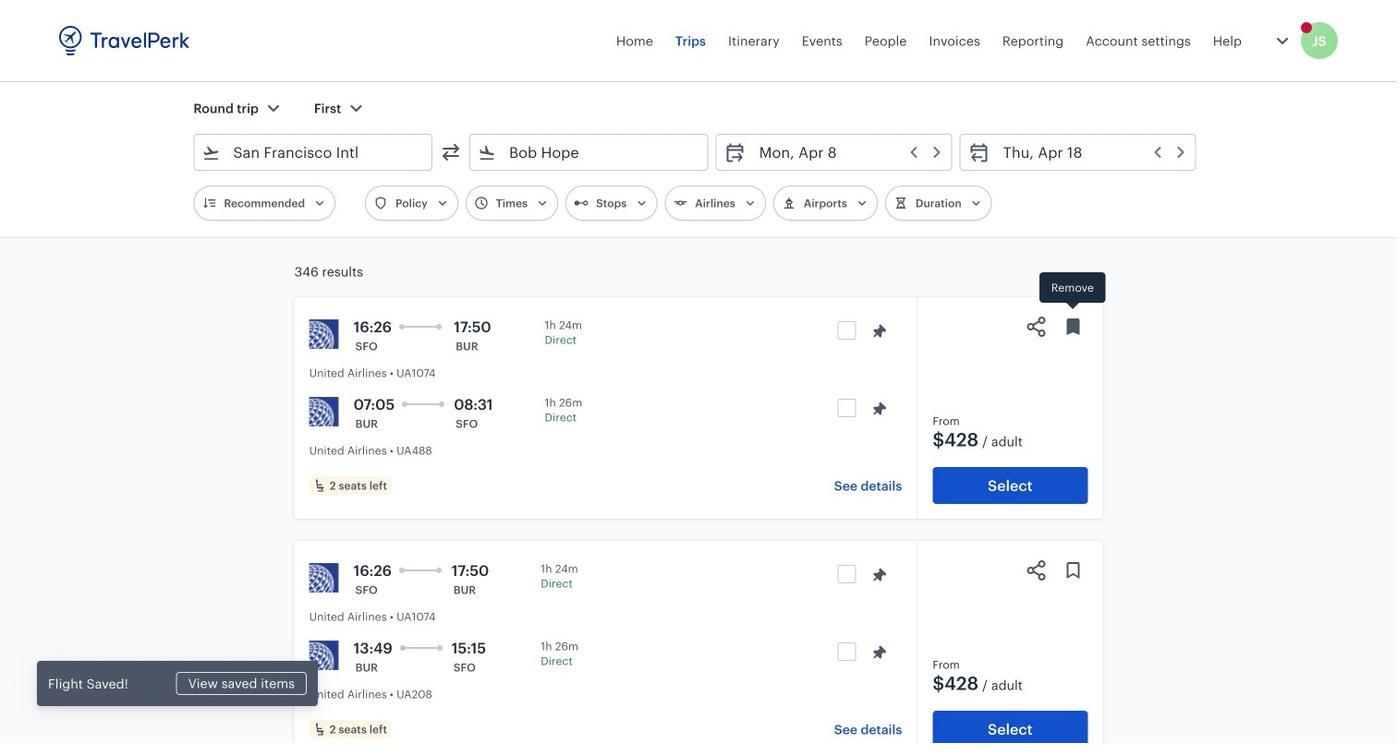 Task type: vqa. For each thing, say whether or not it's contained in the screenshot.
RETURN text field
no



Task type: describe. For each thing, give the bounding box(es) containing it.
2 united airlines image from the top
[[309, 564, 339, 593]]

From search field
[[220, 138, 407, 167]]

1 united airlines image from the top
[[309, 397, 339, 427]]

1 united airlines image from the top
[[309, 320, 339, 349]]

2 united airlines image from the top
[[309, 641, 339, 671]]

Depart field
[[746, 138, 944, 167]]



Task type: locate. For each thing, give the bounding box(es) containing it.
united airlines image
[[309, 320, 339, 349], [309, 641, 339, 671]]

united airlines image
[[309, 397, 339, 427], [309, 564, 339, 593]]

1 vertical spatial united airlines image
[[309, 564, 339, 593]]

Return field
[[990, 138, 1188, 167]]

0 vertical spatial united airlines image
[[309, 397, 339, 427]]

tooltip
[[1039, 273, 1106, 312]]

To search field
[[496, 138, 683, 167]]

1 vertical spatial united airlines image
[[309, 641, 339, 671]]

0 vertical spatial united airlines image
[[309, 320, 339, 349]]



